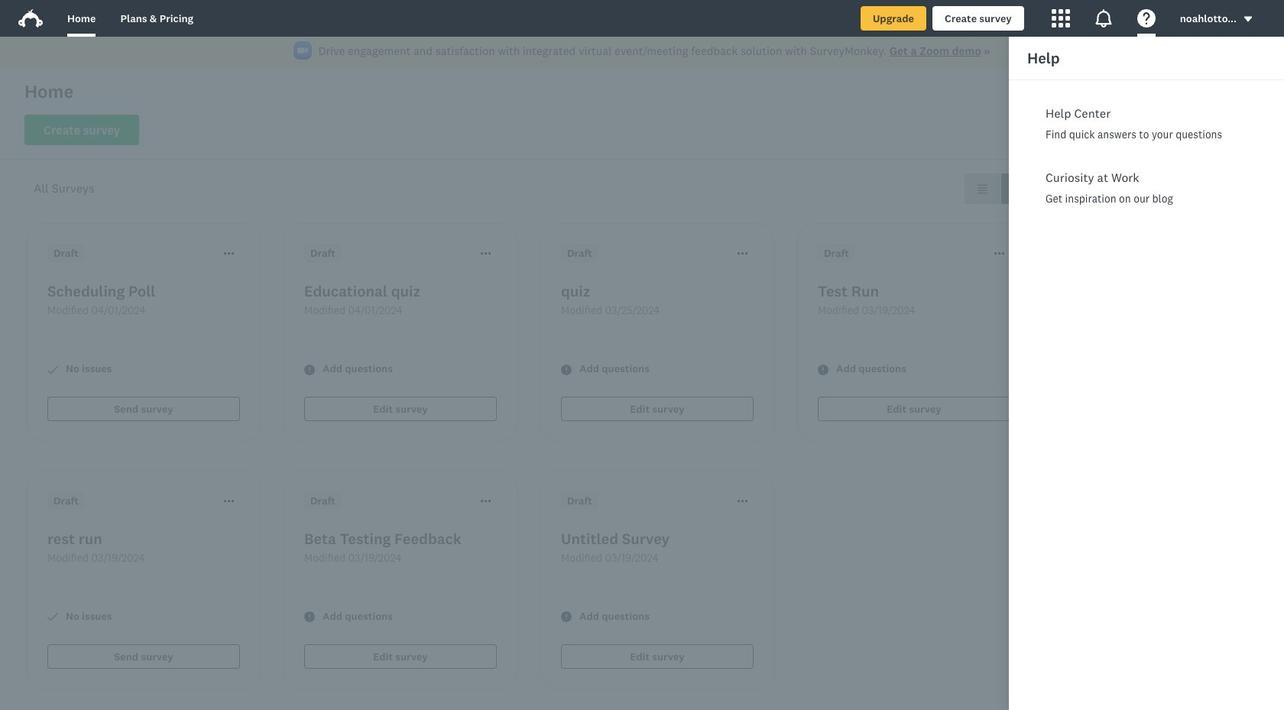 Task type: locate. For each thing, give the bounding box(es) containing it.
0 horizontal spatial warning image
[[561, 612, 572, 623]]

warning image
[[304, 364, 315, 375], [561, 364, 572, 375], [304, 612, 315, 623]]

warning image
[[818, 364, 829, 375], [561, 612, 572, 623]]

products icon image
[[1052, 9, 1070, 28], [1052, 9, 1070, 28]]

no issues image
[[47, 612, 58, 623]]

1 vertical spatial warning image
[[561, 612, 572, 623]]

search image
[[1056, 125, 1068, 137]]

dialog
[[1009, 37, 1284, 710]]

dropdown arrow icon image
[[1243, 14, 1254, 25], [1244, 17, 1252, 22]]

brand logo image
[[18, 6, 43, 31], [18, 9, 43, 28]]

1 horizontal spatial warning image
[[818, 364, 829, 375]]

0 vertical spatial warning image
[[818, 364, 829, 375]]

no issues image
[[47, 364, 58, 375]]

group
[[965, 174, 1037, 204]]



Task type: describe. For each thing, give the bounding box(es) containing it.
2 brand logo image from the top
[[18, 9, 43, 28]]

help icon image
[[1137, 9, 1156, 28]]

notification center icon image
[[1095, 9, 1113, 28]]

1 brand logo image from the top
[[18, 6, 43, 31]]

max diff icon image
[[1144, 196, 1180, 233]]

Search text field
[[1068, 115, 1221, 146]]

search image
[[1056, 125, 1068, 137]]



Task type: vqa. For each thing, say whether or not it's contained in the screenshot.
2nd Brand logo from the bottom
yes



